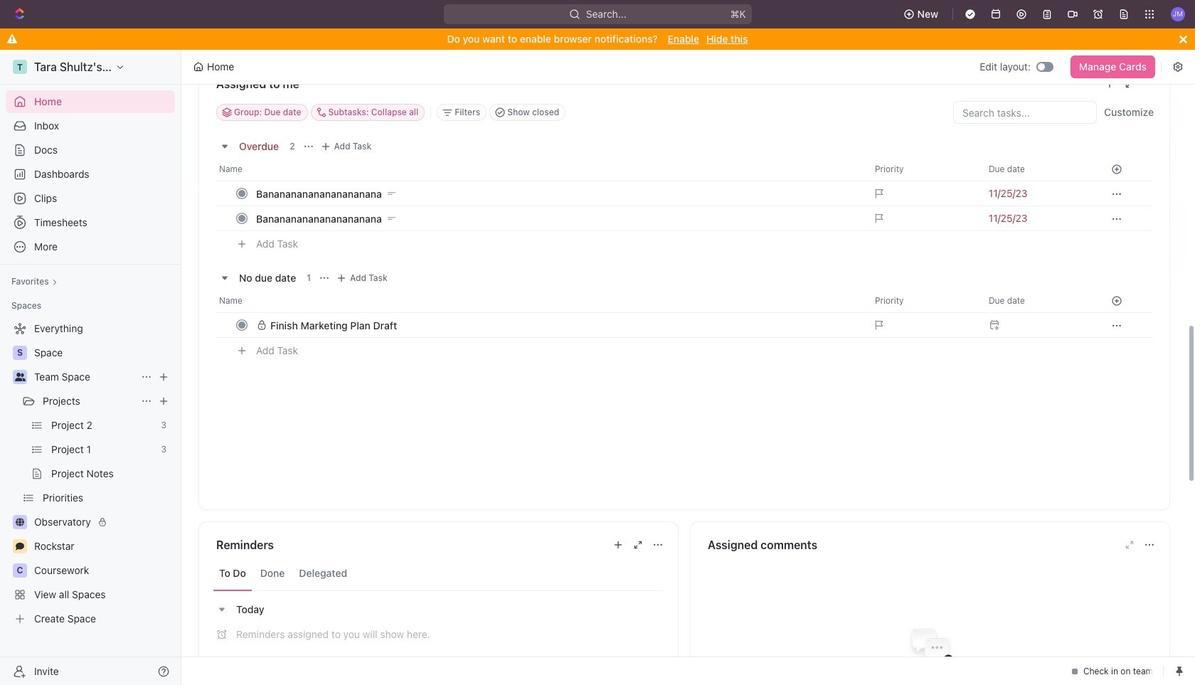Task type: describe. For each thing, give the bounding box(es) containing it.
comment image
[[16, 542, 24, 551]]

tree inside sidebar navigation
[[6, 317, 175, 630]]

sidebar navigation
[[0, 50, 184, 685]]

coursework, , element
[[13, 563, 27, 578]]

Search tasks... text field
[[954, 102, 1096, 123]]

user group image
[[15, 373, 25, 381]]

globe image
[[16, 518, 24, 526]]



Task type: vqa. For each thing, say whether or not it's contained in the screenshot.
SET VALUE FOR PROBABILITY % CUSTOM FIELD text box
no



Task type: locate. For each thing, give the bounding box(es) containing it.
tara shultz's workspace, , element
[[13, 60, 27, 74]]

space, , element
[[13, 346, 27, 360]]

tree
[[6, 317, 175, 630]]

tab list
[[213, 556, 664, 591]]



